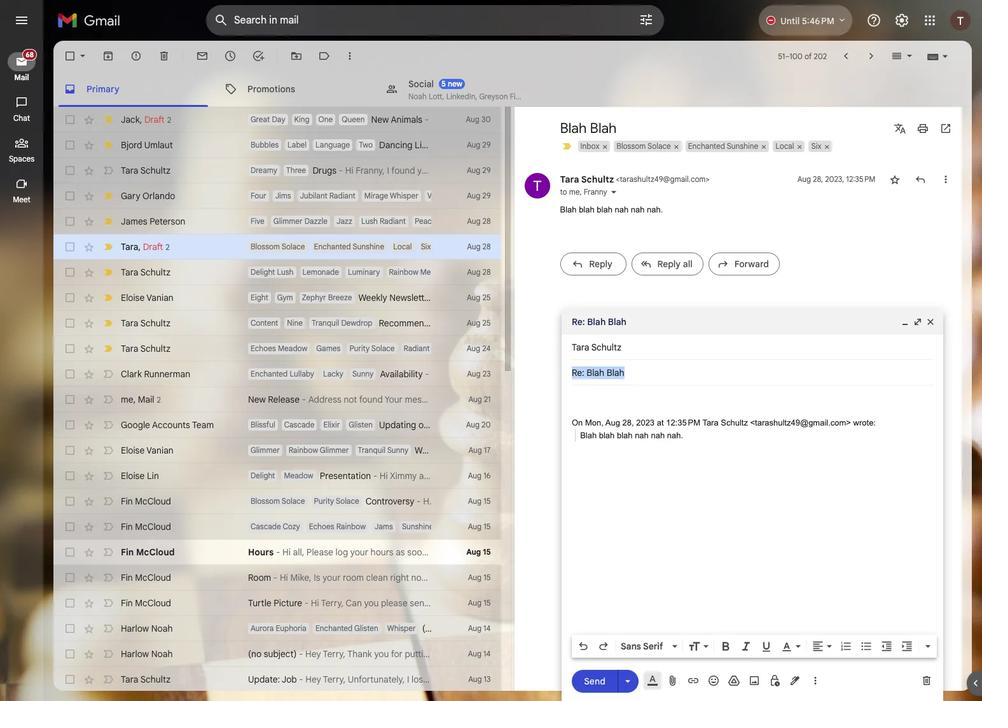 Task type: describe. For each thing, give the bounding box(es) containing it.
(no for (no subject)
[[422, 623, 436, 635]]

re: blah blah dialog
[[562, 309, 944, 702]]

fin mccloud inside row
[[121, 521, 171, 533]]

job
[[282, 674, 297, 686]]

the
[[473, 165, 486, 176]]

not important switch inside the fin mccloud row
[[102, 521, 115, 534]]

23
[[483, 369, 491, 379]]

of
[[805, 51, 813, 61]]

sans
[[621, 641, 642, 653]]

noah for -
[[151, 649, 173, 660]]

enchanted right euphoria
[[316, 624, 353, 633]]

new animals -
[[371, 114, 431, 125]]

best,
[[435, 572, 456, 584]]

reply all link
[[632, 253, 704, 276]]

snooze image
[[224, 50, 237, 62]]

2023,
[[826, 174, 845, 184]]

draft for jack
[[145, 114, 165, 125]]

tara schultz cell
[[561, 174, 710, 185]]

navigation containing mail
[[0, 41, 45, 702]]

log
[[336, 547, 348, 558]]

row containing tara
[[53, 234, 501, 260]]

mirage
[[365, 191, 389, 201]]

eloise vanian for weekly newsletter
[[121, 292, 174, 304]]

lush inside james peterson row
[[362, 216, 378, 226]]

tara schultz for aug 29
[[121, 165, 171, 176]]

aug for row containing me
[[469, 395, 482, 404]]

25 for weekly newsletter
[[483, 293, 491, 302]]

harlow for (no subject)
[[121, 623, 149, 635]]

older image
[[866, 50, 879, 62]]

tranquil dewdrop
[[312, 318, 373, 328]]

show details image
[[610, 188, 618, 196]]

15 row from the top
[[53, 591, 501, 616]]

Search in mail text field
[[234, 14, 604, 27]]

send button
[[572, 670, 618, 693]]

clean
[[366, 572, 388, 584]]

14 for -
[[484, 649, 491, 659]]

28, inside cell
[[814, 174, 824, 184]]

aug for the fin mccloud row
[[468, 522, 482, 532]]

turtle
[[248, 598, 272, 609]]

numbered list ‪(⌘⇧7)‬ image
[[840, 640, 853, 653]]

aug 28 for peterson
[[467, 216, 491, 226]]

enchanted sunshine inside row
[[314, 242, 385, 251]]

schultz inside on mon, aug 28, 2023 at 12:35 pm tara schultz <tarashultz49@gmail.com> wrote: blah blah blah nah nah nah.
[[721, 418, 749, 428]]

mail heading
[[0, 73, 43, 83]]

12 row from the top
[[53, 489, 501, 514]]

dancing like flames
[[379, 139, 463, 151]]

pop out image
[[914, 317, 924, 327]]

- right room
[[274, 572, 278, 584]]

orlando
[[143, 190, 175, 202]]

great day
[[251, 115, 286, 124]]

underline ‪(⌘u)‬ image
[[761, 641, 774, 654]]

12:35 pm inside aug 28, 2023, 12:35 pm cell
[[847, 174, 876, 184]]

15 for hours - hi all, please log your hours as soon as possible. thanks, fin
[[483, 548, 491, 557]]

2 aug 28 from the top
[[467, 242, 491, 251]]

solace down presentation
[[336, 497, 360, 506]]

aug 29 for jubilant radiant
[[467, 191, 491, 201]]

new release -
[[248, 394, 309, 406]]

1 vertical spatial glisten
[[355, 624, 379, 633]]

enchanted sunshine button
[[686, 141, 760, 152]]

aug for 16th row from the top
[[468, 624, 482, 633]]

solace down glimmer dazzle
[[282, 242, 305, 251]]

language
[[316, 140, 350, 150]]

vanian for weekly
[[147, 292, 174, 304]]

tarashultz49@gmail.com
[[620, 174, 706, 184]]

radiant for jubilant radiant
[[330, 191, 356, 201]]

three
[[286, 166, 306, 175]]

aug 14 for -
[[468, 649, 491, 659]]

blah inside on mon, aug 28, 2023 at 12:35 pm tara schultz <tarashultz49@gmail.com> wrote: blah blah blah nah nah nah.
[[581, 431, 597, 440]]

aug 28, 2023, 12:35 pm cell
[[798, 173, 876, 186]]

new for new release -
[[248, 394, 266, 406]]

aug 29 for -
[[467, 166, 491, 175]]

promotions tab
[[215, 71, 375, 107]]

17 row from the top
[[53, 642, 501, 667]]

0 horizontal spatial me
[[121, 394, 133, 405]]

bulleted list ‪(⌘⇧8)‬ image
[[861, 640, 873, 653]]

13
[[484, 675, 491, 684]]

- down euphoria
[[299, 649, 303, 660]]

redo ‪(⌘y)‬ image
[[598, 640, 611, 653]]

settings image
[[895, 13, 910, 28]]

- right release
[[302, 394, 306, 406]]

is
[[314, 572, 321, 584]]

eloise for work in office or home?
[[121, 445, 145, 456]]

tara schultz for aug 25
[[121, 318, 171, 329]]

office
[[447, 445, 472, 456]]

i
[[387, 165, 390, 176]]

not important switch for updating our google account inactivity policy
[[102, 419, 115, 432]]

aug for first row from the bottom
[[469, 675, 482, 684]]

zephyr
[[302, 293, 326, 302]]

15 inside the fin mccloud row
[[484, 522, 491, 532]]

aug for 3rd row
[[467, 166, 481, 175]]

aug for sixth row from the top of the blah blah main content
[[467, 318, 481, 328]]

queen
[[342, 115, 365, 124]]

- right drugs
[[339, 165, 343, 176]]

serif
[[644, 641, 664, 653]]

, left franny
[[580, 187, 582, 197]]

2 for tara
[[166, 242, 170, 252]]

2 vertical spatial your
[[323, 572, 341, 584]]

Not starred checkbox
[[889, 173, 902, 186]]

gmail image
[[57, 8, 127, 33]]

controversy -
[[366, 496, 423, 507]]

local button
[[774, 141, 796, 152]]

luminary
[[348, 267, 380, 277]]

king
[[294, 115, 310, 124]]

sunshine inside the enchanted sunshine button
[[727, 141, 759, 151]]

not starred image
[[889, 173, 902, 186]]

at
[[657, 418, 664, 428]]

dancing
[[379, 139, 413, 151]]

meadow for echoes meadow
[[278, 344, 308, 353]]

zephyr breeze
[[302, 293, 352, 302]]

room
[[248, 572, 271, 584]]

28 for james peterson
[[483, 216, 491, 226]]

home?
[[485, 445, 514, 456]]

2 google from the left
[[435, 420, 464, 431]]

report spam image
[[130, 50, 143, 62]]

chat
[[13, 113, 30, 123]]

1 as from the left
[[396, 547, 405, 558]]

15 for turtle picture -
[[484, 598, 491, 608]]

tara schultz for aug 13
[[121, 674, 171, 686]]

radiant for lush radiant
[[380, 216, 406, 226]]

room - hi mike, is your room clean right now? best, fin
[[248, 572, 470, 584]]

tranquil for work in office or home?
[[358, 446, 386, 455]]

reply for reply all
[[658, 258, 681, 270]]

meet heading
[[0, 195, 43, 205]]

bold ‪(⌘b)‬ image
[[720, 640, 733, 653]]

aug 15 down aug 16
[[468, 497, 491, 506]]

aug 24
[[467, 344, 491, 353]]

in
[[438, 445, 445, 456]]

cascade for cascade cozy
[[251, 522, 281, 532]]

aug inside on mon, aug 28, 2023 at 12:35 pm tara schultz <tarashultz49@gmail.com> wrote: blah blah blah nah nah nah.
[[606, 418, 621, 428]]

thanks,
[[479, 547, 510, 558]]

68
[[26, 50, 34, 59]]

16 row from the top
[[53, 616, 501, 642]]

insert files using drive image
[[728, 675, 741, 688]]

add to tasks image
[[252, 50, 265, 62]]

glimmer dazzle
[[274, 216, 328, 226]]

social
[[409, 78, 434, 89]]

fin mccloud for hours
[[121, 547, 175, 558]]

insert link ‪(⌘k)‬ image
[[688, 675, 700, 688]]

2 28 from the top
[[483, 242, 491, 251]]

row containing google accounts team
[[53, 413, 564, 438]]

important because you marked it as important. switch for echoes meadow
[[102, 343, 115, 355]]

promotions
[[248, 83, 295, 95]]

29 for -
[[483, 166, 491, 175]]

aug 21
[[469, 395, 491, 404]]

1 aug 29 from the top
[[467, 140, 491, 150]]

jims
[[275, 191, 291, 201]]

aug 16
[[468, 471, 491, 481]]

1 google from the left
[[121, 420, 150, 431]]

glimmer for glimmer
[[251, 446, 280, 455]]

glimmer down elixir
[[320, 446, 349, 455]]

solace inside tara schultz row
[[372, 344, 395, 353]]

echoes meadow
[[251, 344, 308, 353]]

14 for (no subject)
[[484, 624, 491, 633]]

indent less ‪(⌘[)‬ image
[[881, 640, 894, 653]]

tranquil sunny
[[358, 446, 409, 455]]

room
[[343, 572, 364, 584]]

cascade for cascade
[[284, 420, 315, 430]]

great
[[251, 115, 270, 124]]

accounts
[[152, 420, 190, 431]]

4 important because you marked it as important. switch from the top
[[102, 292, 115, 304]]

jubilant
[[300, 191, 328, 201]]

toggle confidential mode image
[[769, 675, 782, 688]]

update: job -
[[248, 674, 306, 686]]

eloise vanian for work in office or home?
[[121, 445, 174, 456]]

nah down at
[[652, 431, 665, 440]]

echoes for echoes rainbow
[[309, 522, 335, 532]]

eight
[[251, 293, 268, 302]]

reply for reply
[[590, 258, 613, 270]]

- right job
[[299, 674, 304, 686]]

- down "tranquil sunny"
[[374, 470, 378, 482]]

aug for james peterson row
[[467, 216, 481, 226]]

meadow for rainbow meadow
[[421, 267, 450, 277]]

advanced search options image
[[634, 7, 660, 32]]

meadow inside row
[[284, 471, 314, 481]]

more image
[[344, 50, 357, 62]]

dewdrop
[[341, 318, 373, 328]]

aug 13
[[469, 675, 491, 684]]

close image
[[926, 317, 936, 327]]

in
[[464, 165, 471, 176]]

2 as from the left
[[430, 547, 439, 558]]

not important switch for presentation
[[102, 470, 115, 483]]

bjord umlaut
[[121, 139, 173, 151]]

- right hours
[[276, 547, 280, 558]]

aug 15 for hours - hi all, please log your hours as soon as possible. thanks, fin
[[467, 548, 491, 557]]

, for me
[[133, 394, 136, 405]]

local inside button
[[776, 141, 795, 151]]

13 row from the top
[[53, 540, 524, 565]]

games
[[317, 344, 341, 353]]

important because you marked it as important. switch for five
[[102, 215, 115, 228]]

draft for tara
[[143, 241, 163, 252]]

nah. inside blah blah main content
[[648, 205, 664, 215]]

delight for delight
[[251, 471, 275, 481]]

tara schultz inside re: blah blah dialog
[[572, 342, 622, 353]]

aug 23
[[467, 369, 491, 379]]

all
[[684, 258, 693, 270]]

solace up "cozy"
[[282, 497, 305, 506]]

aug 17
[[469, 446, 491, 455]]

vanian for work
[[147, 445, 174, 456]]

whisper inside gary orlando row
[[390, 191, 419, 201]]

tara schultz for aug 28
[[121, 267, 171, 278]]

animals
[[391, 114, 423, 125]]

gary orlando
[[121, 190, 175, 202]]

mail inside blah blah main content
[[138, 394, 154, 405]]

mark as unread image
[[196, 50, 209, 62]]

like
[[415, 139, 431, 151]]

3 row from the top
[[53, 158, 524, 183]]

labels image
[[318, 50, 331, 62]]

runnerman
[[144, 369, 190, 380]]

>
[[706, 174, 710, 184]]

subject) for (no subject) -
[[264, 649, 297, 660]]

dazzle
[[305, 216, 328, 226]]

not important switch for work in office or home?
[[102, 444, 115, 457]]

mon,
[[586, 418, 604, 428]]

tranquil for recommendations
[[312, 318, 340, 328]]

aug 14 for (no subject)
[[468, 624, 491, 633]]

1 vertical spatial sunny
[[388, 446, 409, 455]]

your for found
[[418, 165, 436, 176]]

team
[[192, 420, 214, 431]]

aug 15 inside the fin mccloud row
[[468, 522, 491, 532]]

aug 25 for recommendations
[[467, 318, 491, 328]]

delete image
[[158, 50, 171, 62]]

eloise for weekly newsletter
[[121, 292, 145, 304]]

archive image
[[102, 50, 115, 62]]

fin mccloud for room
[[121, 572, 171, 584]]

mirage whisper
[[365, 191, 419, 201]]

not important switch for availability
[[102, 368, 115, 381]]

cozy
[[283, 522, 300, 532]]

30
[[482, 115, 491, 124]]

lacky
[[323, 369, 344, 379]]

re:
[[572, 316, 585, 328]]

sans serif option
[[619, 640, 670, 653]]

work
[[415, 445, 436, 456]]

aurora euphoria
[[251, 624, 307, 633]]



Task type: vqa. For each thing, say whether or not it's contained in the screenshot.


Task type: locate. For each thing, give the bounding box(es) containing it.
nah down 2023
[[635, 431, 649, 440]]

six inside button
[[812, 141, 822, 151]]

18 row from the top
[[53, 667, 501, 693]]

whisper down found
[[390, 191, 419, 201]]

0 horizontal spatial local
[[394, 242, 412, 251]]

0 horizontal spatial new
[[248, 394, 266, 406]]

2 important because you marked it as important. switch from the top
[[102, 241, 115, 253]]

toggle split pane mode image
[[891, 50, 904, 62]]

updating
[[379, 420, 417, 431]]

aug for second tara schultz row from the top of the blah blah main content
[[467, 344, 481, 353]]

2 horizontal spatial rainbow
[[389, 267, 419, 277]]

blossom
[[617, 141, 646, 151], [251, 242, 280, 251], [251, 497, 280, 506]]

release
[[268, 394, 300, 406]]

sunshine inside row
[[353, 242, 385, 251]]

2 for jack
[[167, 115, 171, 124]]

2 vertical spatial radiant
[[404, 344, 430, 353]]

blossom for purity solace
[[251, 497, 280, 506]]

None checkbox
[[64, 50, 76, 62], [64, 113, 76, 126], [64, 139, 76, 152], [64, 164, 76, 177], [64, 597, 76, 610], [64, 623, 76, 635], [64, 50, 76, 62], [64, 113, 76, 126], [64, 139, 76, 152], [64, 164, 76, 177], [64, 597, 76, 610], [64, 623, 76, 635]]

more options image
[[812, 675, 820, 688]]

1 horizontal spatial echoes
[[309, 522, 335, 532]]

5 row from the top
[[53, 285, 501, 311]]

solace inside "button"
[[648, 141, 672, 151]]

0 vertical spatial cascade
[[284, 420, 315, 430]]

2 inside jack , draft 2
[[167, 115, 171, 124]]

row down the day
[[53, 132, 501, 158]]

1 reply from the left
[[590, 258, 613, 270]]

14 row from the top
[[53, 565, 501, 591]]

row up rainbow glimmer
[[53, 413, 564, 438]]

0 vertical spatial hi
[[346, 165, 354, 176]]

enchanted up >
[[689, 141, 726, 151]]

gym
[[277, 293, 293, 302]]

2 for me
[[157, 395, 161, 405]]

rainbow for rainbow meadow
[[389, 267, 419, 277]]

aug inside the fin mccloud row
[[468, 522, 482, 532]]

0 vertical spatial your
[[418, 165, 436, 176]]

more send options image
[[622, 675, 635, 688]]

202
[[814, 51, 828, 61]]

0 horizontal spatial cascade
[[251, 522, 281, 532]]

row up cascade cozy
[[53, 489, 501, 514]]

as left "soon"
[[396, 547, 405, 558]]

hours
[[248, 547, 274, 558]]

tara schultz
[[121, 165, 171, 176], [121, 267, 171, 278], [121, 318, 171, 329], [572, 342, 622, 353], [121, 343, 171, 355], [121, 674, 171, 686]]

rainbow inside the fin mccloud row
[[337, 522, 366, 532]]

1 eloise from the top
[[121, 292, 145, 304]]

<
[[616, 174, 620, 184]]

aug inside gary orlando row
[[467, 191, 481, 201]]

1 14 from the top
[[484, 624, 491, 633]]

0 vertical spatial harlow noah
[[121, 623, 173, 635]]

purity inside tara schultz row
[[350, 344, 370, 353]]

update:
[[248, 674, 280, 686]]

10 row from the top
[[53, 438, 514, 463]]

2 horizontal spatial your
[[418, 165, 436, 176]]

1 vertical spatial sunshine
[[353, 242, 385, 251]]

blossom solace
[[617, 141, 672, 151], [251, 242, 305, 251], [251, 497, 305, 506]]

2 reply from the left
[[658, 258, 681, 270]]

row containing jack
[[53, 107, 501, 132]]

cascade cozy
[[251, 522, 300, 532]]

28, inside on mon, aug 28, 2023 at 12:35 pm tara schultz <tarashultz49@gmail.com> wrote: blah blah blah nah nah nah.
[[623, 418, 634, 428]]

2 14 from the top
[[484, 649, 491, 659]]

eloise down tara , draft 2
[[121, 292, 145, 304]]

blossom solace button
[[615, 141, 673, 152]]

enchanted sunshine inside button
[[689, 141, 759, 151]]

purity solace up echoes rainbow
[[314, 497, 360, 506]]

1 horizontal spatial lush
[[362, 216, 378, 226]]

1 vertical spatial new
[[248, 394, 266, 406]]

your right log
[[351, 547, 369, 558]]

purity solace inside row
[[314, 497, 360, 506]]

row containing eloise lin
[[53, 463, 501, 489]]

glimmer inside james peterson row
[[274, 216, 303, 226]]

0 vertical spatial aug 25
[[467, 293, 491, 302]]

nah
[[615, 205, 629, 215], [631, 205, 645, 215], [635, 431, 649, 440], [652, 431, 665, 440]]

0 vertical spatial nah.
[[648, 205, 664, 215]]

fin inside row
[[121, 521, 133, 533]]

blah blah main content
[[53, 41, 973, 702]]

2 tara schultz row from the top
[[53, 336, 501, 362]]

aug 29 inside gary orlando row
[[467, 191, 491, 201]]

1 horizontal spatial me
[[570, 187, 580, 197]]

21
[[484, 395, 491, 404]]

jams
[[375, 522, 393, 532]]

9 not important switch from the top
[[102, 572, 115, 584]]

franny,
[[356, 165, 385, 176]]

james
[[121, 216, 148, 227]]

fin
[[121, 496, 133, 507], [121, 521, 133, 533], [121, 547, 134, 558], [512, 547, 524, 558], [121, 572, 133, 584], [458, 572, 470, 584], [121, 598, 133, 609]]

solace up availability
[[372, 344, 395, 353]]

solace
[[648, 141, 672, 151], [282, 242, 305, 251], [372, 344, 395, 353], [282, 497, 305, 506], [336, 497, 360, 506]]

2
[[167, 115, 171, 124], [166, 242, 170, 252], [157, 395, 161, 405]]

not important switch
[[102, 368, 115, 381], [102, 393, 115, 406], [102, 419, 115, 432], [102, 444, 115, 457], [102, 470, 115, 483], [102, 495, 115, 508], [102, 521, 115, 534], [102, 546, 115, 559], [102, 572, 115, 584]]

tranquil down zephyr breeze
[[312, 318, 340, 328]]

aug 14
[[468, 624, 491, 633], [468, 649, 491, 659]]

cascade inside the fin mccloud row
[[251, 522, 281, 532]]

0 vertical spatial vanian
[[147, 292, 174, 304]]

1 vertical spatial 28,
[[623, 418, 634, 428]]

jack , draft 2
[[121, 114, 171, 125]]

aug 29 right drugs
[[467, 166, 491, 175]]

nine
[[287, 318, 303, 328]]

not important switch for controversy
[[102, 495, 115, 508]]

mccloud for turtle
[[135, 598, 171, 609]]

minimize image
[[901, 317, 911, 327]]

aug 20
[[466, 420, 491, 430]]

1 horizontal spatial mail
[[138, 394, 154, 405]]

None checkbox
[[64, 190, 76, 202], [64, 648, 76, 661], [64, 674, 76, 686], [64, 190, 76, 202], [64, 648, 76, 661], [64, 674, 76, 686]]

mail down the clark runnerman
[[138, 394, 154, 405]]

(no subject) -
[[248, 649, 306, 660]]

5 not important switch from the top
[[102, 470, 115, 483]]

1 noah from the top
[[151, 623, 173, 635]]

, for tara
[[138, 241, 141, 252]]

social, 5 new messages, tab
[[376, 71, 536, 107]]

1 row from the top
[[53, 107, 501, 132]]

hi left mike,
[[280, 572, 288, 584]]

14 up "13"
[[484, 649, 491, 659]]

2 aug 14 from the top
[[468, 649, 491, 659]]

1 vertical spatial whisper
[[388, 624, 416, 633]]

important because you marked it as important. switch
[[102, 215, 115, 228], [102, 241, 115, 253], [102, 266, 115, 279], [102, 292, 115, 304], [102, 317, 115, 330], [102, 343, 115, 355]]

aug for 7th row from the bottom
[[468, 497, 482, 506]]

aurora
[[251, 624, 274, 633]]

harlow noah for -
[[121, 649, 173, 660]]

glimmer for glimmer dazzle
[[274, 216, 303, 226]]

1 aug 25 from the top
[[467, 293, 491, 302]]

echoes inside the fin mccloud row
[[309, 522, 335, 532]]

forward link
[[709, 253, 780, 276]]

row
[[53, 107, 501, 132], [53, 132, 501, 158], [53, 158, 524, 183], [53, 234, 501, 260], [53, 285, 501, 311], [53, 311, 501, 336], [53, 362, 501, 387], [53, 387, 501, 413], [53, 413, 564, 438], [53, 438, 514, 463], [53, 463, 501, 489], [53, 489, 501, 514], [53, 540, 524, 565], [53, 565, 501, 591], [53, 591, 501, 616], [53, 616, 501, 642], [53, 642, 501, 667], [53, 667, 501, 693]]

select input tool image
[[942, 51, 950, 61]]

1 vertical spatial blossom
[[251, 242, 280, 251]]

, up bjord umlaut
[[140, 114, 142, 125]]

2 vertical spatial eloise
[[121, 470, 145, 482]]

0 vertical spatial 28
[[483, 216, 491, 226]]

newer image
[[840, 50, 853, 62]]

fin mccloud row
[[53, 514, 501, 540]]

sunshine left the local button
[[727, 141, 759, 151]]

8 row from the top
[[53, 387, 501, 413]]

row up "(no subject) -"
[[53, 616, 501, 642]]

15 for room - hi mike, is your room clean right now? best, fin
[[484, 573, 491, 583]]

1 horizontal spatial 28,
[[814, 174, 824, 184]]

, for jack
[[140, 114, 142, 125]]

aug for row containing eloise lin
[[468, 471, 482, 481]]

4 row from the top
[[53, 234, 501, 260]]

0 horizontal spatial nah.
[[648, 205, 664, 215]]

6 not important switch from the top
[[102, 495, 115, 508]]

now?
[[412, 572, 433, 584]]

blah blah
[[561, 120, 617, 137]]

enchanted sunshine down the jazz
[[314, 242, 385, 251]]

0 horizontal spatial google
[[121, 420, 150, 431]]

1 vertical spatial me
[[121, 394, 133, 405]]

tara schultz for aug 24
[[121, 343, 171, 355]]

12:35 pm right 2023,
[[847, 174, 876, 184]]

important because you marked it as important. switch for delight lush
[[102, 266, 115, 279]]

wrote:
[[854, 418, 877, 428]]

row containing bjord umlaut
[[53, 132, 501, 158]]

2 fin mccloud from the top
[[121, 521, 171, 533]]

aug inside james peterson row
[[467, 216, 481, 226]]

mail down 68 link at the left top of the page
[[14, 73, 29, 82]]

0 vertical spatial local
[[776, 141, 795, 151]]

aug 25
[[467, 293, 491, 302], [467, 318, 491, 328]]

0 vertical spatial glisten
[[349, 420, 373, 430]]

2 not important switch from the top
[[102, 393, 115, 406]]

0 horizontal spatial purity
[[314, 497, 334, 506]]

insert photo image
[[749, 675, 761, 688]]

aug for row containing clark runnerman
[[467, 369, 481, 379]]

0 vertical spatial 29
[[483, 140, 491, 150]]

support image
[[867, 13, 882, 28]]

blah blah blah nah nah nah.
[[561, 205, 664, 215]]

radiant inside james peterson row
[[380, 216, 406, 226]]

1 vertical spatial rainbow
[[289, 446, 318, 455]]

1 vertical spatial lush
[[277, 267, 294, 277]]

aug for fifth row from the top
[[467, 293, 481, 302]]

blossom inside "button"
[[617, 141, 646, 151]]

3 important because you marked it as important. switch from the top
[[102, 266, 115, 279]]

5 fin mccloud from the top
[[121, 598, 171, 609]]

3 aug 29 from the top
[[467, 191, 491, 201]]

indent more ‪(⌘])‬ image
[[901, 640, 914, 653]]

me , mail 2
[[121, 394, 161, 405]]

purity solace inside tara schultz row
[[350, 344, 395, 353]]

0 horizontal spatial rainbow
[[289, 446, 318, 455]]

lemonade
[[303, 267, 339, 277]]

navigation
[[0, 41, 45, 702]]

row down the "enchanted lullaby"
[[53, 387, 501, 413]]

- right 'controversy'
[[417, 496, 421, 507]]

blissful
[[251, 420, 276, 430]]

six up rainbow meadow
[[421, 242, 431, 251]]

availability
[[380, 369, 423, 380]]

row down blissful
[[53, 438, 514, 463]]

mail inside heading
[[14, 73, 29, 82]]

six right the local button
[[812, 141, 822, 151]]

1 eloise vanian from the top
[[121, 292, 174, 304]]

aug for gary orlando row
[[467, 191, 481, 201]]

- right picture
[[305, 598, 309, 609]]

1 horizontal spatial as
[[430, 547, 439, 558]]

aug 15 for turtle picture -
[[468, 598, 491, 608]]

enchanted inside button
[[689, 141, 726, 151]]

your right the is
[[323, 572, 341, 584]]

possible.
[[441, 547, 477, 558]]

Search in mail search field
[[206, 5, 665, 36]]

1 vertical spatial vanian
[[147, 445, 174, 456]]

1 29 from the top
[[483, 140, 491, 150]]

1 28 from the top
[[483, 216, 491, 226]]

blossom up tara schultz cell
[[617, 141, 646, 151]]

0 vertical spatial aug 29
[[467, 140, 491, 150]]

0 horizontal spatial echoes
[[251, 344, 276, 353]]

12:35 pm inside on mon, aug 28, 2023 at 12:35 pm tara schultz <tarashultz49@gmail.com> wrote: blah blah blah nah nah nah.
[[667, 418, 701, 428]]

2023
[[637, 418, 655, 428]]

0 vertical spatial lush
[[362, 216, 378, 226]]

0 horizontal spatial sunny
[[353, 369, 374, 379]]

3 aug 28 from the top
[[467, 267, 491, 277]]

51 100 of 202
[[779, 51, 828, 61]]

tab list containing social
[[53, 71, 973, 107]]

blossom solace inside "button"
[[617, 141, 672, 151]]

elixir
[[324, 420, 340, 430]]

0 horizontal spatial enchanted sunshine
[[314, 242, 385, 251]]

not important switch for -
[[102, 393, 115, 406]]

1 vertical spatial tranquil
[[358, 446, 386, 455]]

1 horizontal spatial google
[[435, 420, 464, 431]]

row up update: job -
[[53, 642, 501, 667]]

1 25 from the top
[[483, 293, 491, 302]]

hi for mike,
[[280, 572, 288, 584]]

- right the animals
[[425, 114, 429, 125]]

formatting options toolbar
[[572, 635, 938, 658]]

1 not important switch from the top
[[102, 368, 115, 381]]

1 aug 14 from the top
[[468, 624, 491, 633]]

new
[[371, 114, 389, 125], [248, 394, 266, 406]]

aug for row containing tara
[[467, 242, 481, 251]]

2 vertical spatial rainbow
[[337, 522, 366, 532]]

2 vertical spatial 28
[[483, 267, 491, 277]]

attach files image
[[667, 675, 680, 688]]

rainbow meadow
[[389, 267, 450, 277]]

7 not important switch from the top
[[102, 521, 115, 534]]

important because you marked it as important. switch for blossom solace
[[102, 241, 115, 253]]

enchanted down echoes meadow
[[251, 369, 288, 379]]

our
[[419, 420, 432, 431]]

nah down show details icon
[[615, 205, 629, 215]]

1 horizontal spatial cascade
[[284, 420, 315, 430]]

undo ‪(⌘z)‬ image
[[577, 640, 590, 653]]

16
[[484, 471, 491, 481]]

aug for 13th row from the top
[[467, 548, 481, 557]]

3 eloise from the top
[[121, 470, 145, 482]]

4 not important switch from the top
[[102, 444, 115, 457]]

0 vertical spatial me
[[570, 187, 580, 197]]

2 inside tara , draft 2
[[166, 242, 170, 252]]

more formatting options image
[[922, 640, 935, 653]]

radiant inside gary orlando row
[[330, 191, 356, 201]]

echoes inside tara schultz row
[[251, 344, 276, 353]]

1 harlow from the top
[[121, 623, 149, 635]]

new left the animals
[[371, 114, 389, 125]]

umlaut
[[144, 139, 173, 151]]

1 horizontal spatial nah.
[[668, 431, 684, 440]]

new up blissful
[[248, 394, 266, 406]]

sunny right the lacky
[[353, 369, 374, 379]]

chat heading
[[0, 113, 43, 124]]

eloise vanian down tara , draft 2
[[121, 292, 174, 304]]

1 vertical spatial 28
[[483, 242, 491, 251]]

dreamy
[[251, 166, 277, 175]]

tab list
[[53, 71, 973, 107]]

2 delight from the top
[[251, 471, 275, 481]]

echoes down content at left top
[[251, 344, 276, 353]]

1 horizontal spatial subject)
[[438, 623, 471, 635]]

2 row from the top
[[53, 132, 501, 158]]

aug 15 up (no subject)
[[468, 598, 491, 608]]

0 horizontal spatial as
[[396, 547, 405, 558]]

0 vertical spatial 28,
[[814, 174, 824, 184]]

2 vertical spatial hi
[[280, 572, 288, 584]]

row up turtle picture -
[[53, 565, 501, 591]]

3 29 from the top
[[483, 191, 491, 201]]

row up new release -
[[53, 362, 501, 387]]

0 vertical spatial sunshine
[[727, 141, 759, 151]]

local inside row
[[394, 242, 412, 251]]

enchanted up the "lemonade"
[[314, 242, 351, 251]]

2 aug 25 from the top
[[467, 318, 491, 328]]

local up rainbow meadow
[[394, 242, 412, 251]]

move to image
[[290, 50, 303, 62]]

1 tara schultz row from the top
[[53, 260, 521, 285]]

- right availability
[[425, 369, 430, 380]]

policy
[[540, 420, 564, 431]]

noah for (no subject)
[[151, 623, 173, 635]]

2 eloise vanian from the top
[[121, 445, 174, 456]]

whisper left (no subject)
[[388, 624, 416, 633]]

2 vertical spatial meadow
[[284, 471, 314, 481]]

noah
[[151, 623, 173, 635], [151, 649, 173, 660]]

mccloud for room
[[135, 572, 171, 584]]

1 vertical spatial aug 28
[[467, 242, 491, 251]]

29 down the
[[483, 191, 491, 201]]

glisten down 'room - hi mike, is your room clean right now? best, fin'
[[355, 624, 379, 633]]

0 vertical spatial purity
[[350, 344, 370, 353]]

0 horizontal spatial lush
[[277, 267, 294, 277]]

or
[[474, 445, 483, 456]]

blossom up delight lush
[[251, 242, 280, 251]]

glisten right elixir
[[349, 420, 373, 430]]

4 fin mccloud from the top
[[121, 572, 171, 584]]

1 vanian from the top
[[147, 292, 174, 304]]

6 row from the top
[[53, 311, 501, 336]]

2 vertical spatial blossom solace
[[251, 497, 305, 506]]

important because you marked it as important. switch inside james peterson row
[[102, 215, 115, 228]]

12:35 pm right at
[[667, 418, 701, 428]]

1 vertical spatial nah.
[[668, 431, 684, 440]]

aug 15 for room - hi mike, is your room clean right now? best, fin
[[468, 573, 491, 583]]

0 vertical spatial new
[[371, 114, 389, 125]]

glisten
[[349, 420, 373, 430], [355, 624, 379, 633]]

vanian down tara , draft 2
[[147, 292, 174, 304]]

2 29 from the top
[[483, 166, 491, 175]]

blossom solace up delight lush
[[251, 242, 305, 251]]

1 delight from the top
[[251, 267, 275, 277]]

purity up echoes rainbow
[[314, 497, 334, 506]]

2 harlow from the top
[[121, 649, 149, 660]]

harlow noah for (no subject)
[[121, 623, 173, 635]]

68 link
[[8, 49, 37, 71]]

7 row from the top
[[53, 362, 501, 387]]

meadow down nine
[[278, 344, 308, 353]]

1 vertical spatial 2
[[166, 242, 170, 252]]

0 vertical spatial eloise vanian
[[121, 292, 174, 304]]

as right "soon"
[[430, 547, 439, 558]]

aug 25 for weekly newsletter
[[467, 293, 491, 302]]

1 vertical spatial tara schultz row
[[53, 336, 501, 362]]

harlow noah
[[121, 623, 173, 635], [121, 649, 173, 660]]

25 for recommendations
[[483, 318, 491, 328]]

1 horizontal spatial rainbow
[[337, 522, 366, 532]]

delight for delight lush
[[251, 267, 275, 277]]

subject) for (no subject)
[[438, 623, 471, 635]]

cascade inside row
[[284, 420, 315, 430]]

(no for (no subject) -
[[248, 649, 262, 660]]

1 horizontal spatial reply
[[658, 258, 681, 270]]

1 vertical spatial aug 14
[[468, 649, 491, 659]]

recommendations
[[379, 318, 454, 329]]

tara schultz row up the "enchanted lullaby"
[[53, 336, 501, 362]]

2 inside me , mail 2
[[157, 395, 161, 405]]

echoes up please
[[309, 522, 335, 532]]

bjord
[[121, 139, 142, 151]]

aug for 9th row from the bottom of the blah blah main content
[[469, 446, 482, 455]]

insert emoji ‪(⌘⇧2)‬ image
[[708, 675, 721, 688]]

1 vertical spatial enchanted sunshine
[[314, 242, 385, 251]]

25
[[483, 293, 491, 302], [483, 318, 491, 328]]

28, left 2023
[[623, 418, 634, 428]]

1 important because you marked it as important. switch from the top
[[102, 215, 115, 228]]

row down rainbow glimmer
[[53, 463, 501, 489]]

blossom solace for purity solace
[[251, 497, 305, 506]]

Subject field
[[572, 367, 934, 379]]

sunshine up the luminary
[[353, 242, 385, 251]]

29 for jubilant radiant
[[483, 191, 491, 201]]

aug 15 right "soon"
[[467, 548, 491, 557]]

, down clark on the bottom left of page
[[133, 394, 136, 405]]

0 vertical spatial sunny
[[353, 369, 374, 379]]

1 vertical spatial noah
[[151, 649, 173, 660]]

breeze
[[328, 293, 352, 302]]

2 eloise from the top
[[121, 445, 145, 456]]

0 vertical spatial mail
[[14, 73, 29, 82]]

sunny down updating
[[388, 446, 409, 455]]

0 vertical spatial 25
[[483, 293, 491, 302]]

2 up umlaut
[[167, 115, 171, 124]]

tranquil up presentation -
[[358, 446, 386, 455]]

11 row from the top
[[53, 463, 501, 489]]

inbox
[[581, 141, 600, 151]]

2 vertical spatial aug 29
[[467, 191, 491, 201]]

six button
[[809, 141, 823, 152]]

2 aug 29 from the top
[[467, 166, 491, 175]]

8 not important switch from the top
[[102, 546, 115, 559]]

two
[[359, 140, 373, 150]]

purity inside row
[[314, 497, 334, 506]]

17
[[484, 446, 491, 455]]

24
[[483, 344, 491, 353]]

hi for all,
[[283, 547, 291, 558]]

0 vertical spatial rainbow
[[389, 267, 419, 277]]

3 not important switch from the top
[[102, 419, 115, 432]]

28 for tara schultz
[[483, 267, 491, 277]]

0 vertical spatial radiant
[[330, 191, 356, 201]]

fin mccloud for turtle picture
[[121, 598, 171, 609]]

aug 28 inside james peterson row
[[467, 216, 491, 226]]

eloise vanian up lin
[[121, 445, 174, 456]]

nah down tara schultz < tarashultz49@gmail.com >
[[631, 205, 645, 215]]

2 harlow noah from the top
[[121, 649, 173, 660]]

blossom solace for enchanted sunshine
[[251, 242, 305, 251]]

aug for 15th row from the top of the blah blah main content
[[468, 598, 482, 608]]

tara schultz row
[[53, 260, 521, 285], [53, 336, 501, 362]]

Message Body text field
[[572, 392, 934, 632]]

radiant inside tara schultz row
[[404, 344, 430, 353]]

soon
[[408, 547, 427, 558]]

blossom solace up cascade cozy
[[251, 497, 305, 506]]

-
[[425, 114, 429, 125], [339, 165, 343, 176], [425, 369, 430, 380], [302, 394, 306, 406], [374, 470, 378, 482], [417, 496, 421, 507], [276, 547, 280, 558], [274, 572, 278, 584], [305, 598, 309, 609], [299, 649, 303, 660], [299, 674, 304, 686]]

1 vertical spatial eloise vanian
[[121, 445, 174, 456]]

aug for 2nd row from the bottom of the blah blah main content
[[468, 649, 482, 659]]

2 vanian from the top
[[147, 445, 174, 456]]

row down "cozy"
[[53, 540, 524, 565]]

tara schultz < tarashultz49@gmail.com >
[[561, 174, 710, 185]]

harlow for -
[[121, 649, 149, 660]]

rainbow for rainbow glimmer
[[289, 446, 318, 455]]

2 down peterson
[[166, 242, 170, 252]]

3 28 from the top
[[483, 267, 491, 277]]

aug 28
[[467, 216, 491, 226], [467, 242, 491, 251], [467, 267, 491, 277]]

local left six button
[[776, 141, 795, 151]]

14 right (no subject)
[[484, 624, 491, 633]]

send
[[585, 676, 606, 687]]

hi left franny,
[[346, 165, 354, 176]]

delight down blissful
[[251, 471, 275, 481]]

james peterson row
[[53, 209, 558, 234]]

six inside row
[[421, 242, 431, 251]]

gary orlando row
[[53, 183, 501, 209]]

0 horizontal spatial 28,
[[623, 418, 634, 428]]

your left drugs
[[418, 165, 436, 176]]

aug 30
[[466, 115, 491, 124]]

0 vertical spatial noah
[[151, 623, 173, 635]]

3 fin mccloud from the top
[[121, 547, 175, 558]]

2 vertical spatial 2
[[157, 395, 161, 405]]

row containing clark runnerman
[[53, 362, 501, 387]]

discard draft ‪(⌘⇧d)‬ image
[[921, 675, 934, 688]]

google accounts team
[[121, 420, 214, 431]]

1 horizontal spatial enchanted sunshine
[[689, 141, 759, 151]]

your for log
[[351, 547, 369, 558]]

hi for franny,
[[346, 165, 354, 176]]

aug for 14th row
[[468, 573, 482, 583]]

me down clark on the bottom left of page
[[121, 394, 133, 405]]

9 row from the top
[[53, 413, 564, 438]]

1 horizontal spatial tranquil
[[358, 446, 386, 455]]

1 harlow noah from the top
[[121, 623, 173, 635]]

1 horizontal spatial local
[[776, 141, 795, 151]]

0 horizontal spatial tranquil
[[312, 318, 340, 328]]

reply left all
[[658, 258, 681, 270]]

aug 28 for schultz
[[467, 267, 491, 277]]

delight
[[251, 267, 275, 277], [251, 471, 275, 481]]

glimmer down jims
[[274, 216, 303, 226]]

aug for row containing google accounts team
[[466, 420, 480, 430]]

aug 28, 2023, 12:35 pm
[[798, 174, 876, 184]]

6 important because you marked it as important. switch from the top
[[102, 343, 115, 355]]

enchanted sunshine
[[689, 141, 759, 151], [314, 242, 385, 251]]

1 vertical spatial radiant
[[380, 216, 406, 226]]

mccloud inside row
[[135, 521, 171, 533]]

echoes for echoes meadow
[[251, 344, 276, 353]]

spaces heading
[[0, 154, 43, 164]]

row containing me
[[53, 387, 501, 413]]

51
[[779, 51, 786, 61]]

google right our
[[435, 420, 464, 431]]

new for new animals -
[[371, 114, 389, 125]]

2 25 from the top
[[483, 318, 491, 328]]

enchanted sunshine up >
[[689, 141, 759, 151]]

1 vertical spatial 14
[[484, 649, 491, 659]]

1 vertical spatial meadow
[[278, 344, 308, 353]]

1 aug 28 from the top
[[467, 216, 491, 226]]

label
[[288, 140, 307, 150]]

5 important because you marked it as important. switch from the top
[[102, 317, 115, 330]]

main menu image
[[14, 13, 29, 28]]

1 vertical spatial subject)
[[264, 649, 297, 660]]

1 vertical spatial 29
[[483, 166, 491, 175]]

italic ‪(⌘i)‬ image
[[740, 640, 753, 653]]

aug inside cell
[[798, 174, 812, 184]]

1 fin mccloud from the top
[[121, 496, 171, 507]]

draft down james peterson
[[143, 241, 163, 252]]

29 inside gary orlando row
[[483, 191, 491, 201]]

0 horizontal spatial reply
[[590, 258, 613, 270]]

1 vertical spatial cascade
[[251, 522, 281, 532]]

euphoria
[[276, 624, 307, 633]]

radiant up the jazz
[[330, 191, 356, 201]]

primary tab
[[53, 71, 213, 107]]

aug for second tara schultz row from the bottom of the blah blah main content
[[467, 267, 481, 277]]

15
[[484, 497, 491, 506], [484, 522, 491, 532], [483, 548, 491, 557], [484, 573, 491, 583], [484, 598, 491, 608]]

hi left all,
[[283, 547, 291, 558]]

tara schultz row up gym in the top of the page
[[53, 260, 521, 285]]

insert signature image
[[789, 675, 802, 688]]

28 inside james peterson row
[[483, 216, 491, 226]]

1 horizontal spatial (no
[[422, 623, 436, 635]]

work in office or home?
[[415, 445, 514, 456]]

0 vertical spatial subject)
[[438, 623, 471, 635]]

1 vertical spatial aug 25
[[467, 318, 491, 328]]

29 right in
[[483, 166, 491, 175]]

row down "(no subject) -"
[[53, 667, 501, 693]]

2 vertical spatial aug 28
[[467, 267, 491, 277]]

1 vertical spatial purity solace
[[314, 497, 360, 506]]

to
[[561, 187, 568, 197]]

2 noah from the top
[[151, 649, 173, 660]]

tara inside on mon, aug 28, 2023 at 12:35 pm tara schultz <tarashultz49@gmail.com> wrote: blah blah blah nah nah nah.
[[703, 418, 719, 428]]

subject) down best, on the bottom of page
[[438, 623, 471, 635]]

content
[[251, 318, 278, 328]]

nah. inside on mon, aug 28, 2023 at 12:35 pm tara schultz <tarashultz49@gmail.com> wrote: blah blah blah nah nah nah.
[[668, 431, 684, 440]]

1 vertical spatial draft
[[143, 241, 163, 252]]

meadow up newsletter
[[421, 267, 450, 277]]

search in mail image
[[210, 9, 233, 32]]

0 horizontal spatial six
[[421, 242, 431, 251]]

aug 15 up thanks,
[[468, 522, 491, 532]]



